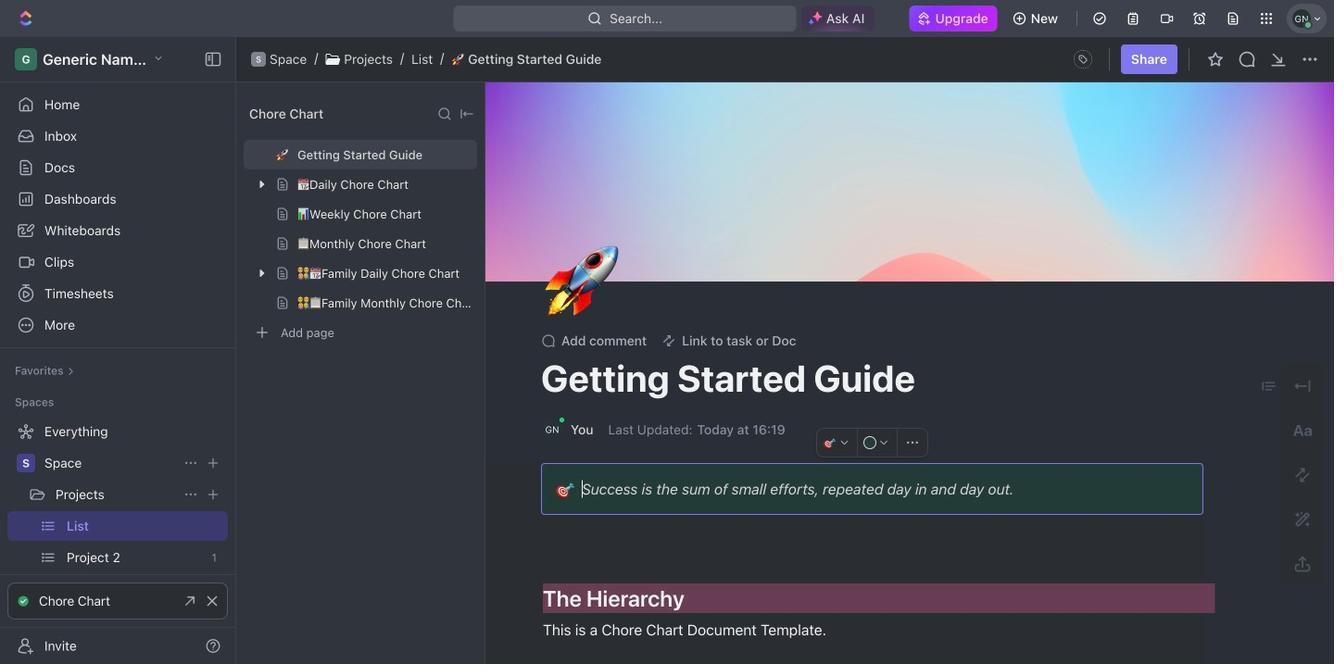 Task type: describe. For each thing, give the bounding box(es) containing it.
generic name's workspace, , element
[[15, 48, 37, 70]]

space, , element
[[17, 454, 35, 472]]

dropdown menu image
[[1068, 44, 1098, 74]]



Task type: locate. For each thing, give the bounding box(es) containing it.
green image
[[863, 436, 876, 449]]

tree
[[7, 417, 228, 664]]

tree inside "sidebar" navigation
[[7, 417, 228, 664]]

sidebar navigation
[[0, 37, 240, 664]]



Task type: vqa. For each thing, say whether or not it's contained in the screenshot.
SIDEBAR navigation
yes



